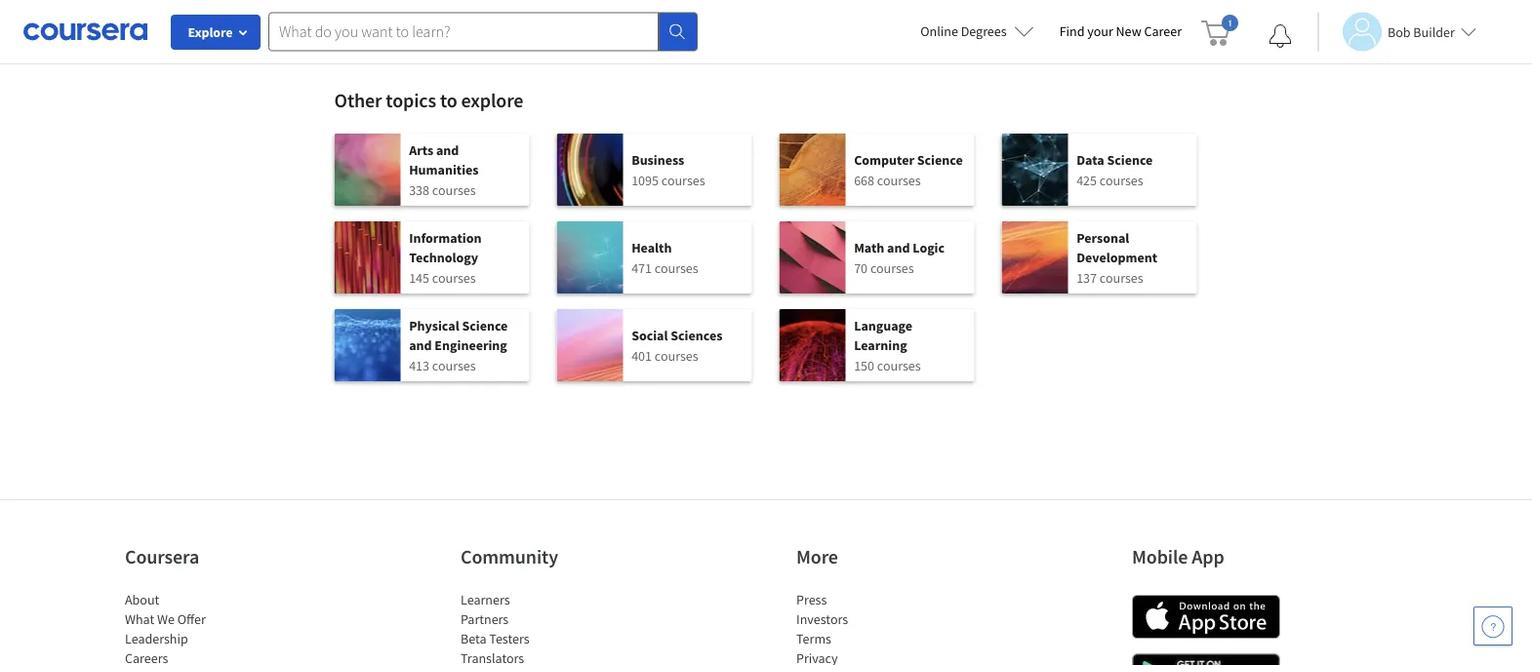 Task type: describe. For each thing, give the bounding box(es) containing it.
courses inside physical science and engineering 413 courses
[[432, 357, 476, 374]]

150
[[854, 357, 874, 374]]

courses inside data science 425 courses
[[1100, 171, 1143, 189]]

language learning 150 courses
[[854, 317, 921, 374]]

413
[[409, 357, 429, 374]]

list item for more
[[796, 649, 962, 666]]

humanities
[[409, 161, 479, 178]]

career
[[1144, 22, 1182, 40]]

courses inside business 1095 courses
[[661, 171, 705, 189]]

show notifications image
[[1269, 24, 1292, 48]]

online degrees
[[921, 22, 1007, 40]]

personal
[[1077, 229, 1129, 246]]

development
[[1077, 248, 1158, 266]]

other topics to explore
[[334, 88, 523, 113]]

online
[[921, 22, 958, 40]]

leadership link
[[125, 630, 188, 648]]

terms link
[[796, 630, 831, 648]]

arts and humanities 338 courses
[[409, 141, 479, 199]]

learners partners beta testers
[[461, 591, 530, 648]]

your
[[1087, 22, 1113, 40]]

offer
[[177, 611, 206, 628]]

list for coursera
[[125, 590, 291, 666]]

physical science and engineering 413 courses
[[409, 317, 508, 374]]

press
[[796, 591, 827, 609]]

learners
[[461, 591, 510, 609]]

download on the app store image
[[1132, 595, 1280, 639]]

shopping cart: 1 item image
[[1201, 15, 1238, 46]]

science for physical science and engineering 413 courses
[[462, 317, 508, 334]]

computer science 668 courses
[[854, 151, 963, 189]]

investors
[[796, 611, 848, 628]]

find
[[1059, 22, 1085, 40]]

physical
[[409, 317, 459, 334]]

science for data science 425 courses
[[1107, 151, 1153, 168]]

learners link
[[461, 591, 510, 609]]

terms
[[796, 630, 831, 648]]

explore
[[188, 23, 233, 41]]

sciences
[[671, 326, 723, 344]]

new
[[1116, 22, 1142, 40]]

press link
[[796, 591, 827, 609]]

145
[[409, 269, 429, 286]]

courses inside language learning 150 courses
[[877, 357, 921, 374]]

coursera image
[[23, 16, 147, 47]]

social sciences 401 courses
[[632, 326, 723, 365]]

community
[[461, 545, 558, 569]]

online degrees button
[[905, 10, 1050, 53]]

425
[[1077, 171, 1097, 189]]

beta
[[461, 630, 487, 648]]

courses inside health 471 courses
[[655, 259, 698, 277]]

70
[[854, 259, 868, 277]]

app
[[1192, 545, 1224, 569]]

list for other topics to explore
[[334, 134, 1198, 397]]

bob builder button
[[1317, 12, 1476, 51]]

401
[[632, 347, 652, 365]]

health 471 courses
[[632, 239, 698, 277]]

list item for community
[[461, 649, 627, 666]]

find your new career link
[[1050, 20, 1192, 44]]

beta testers link
[[461, 630, 530, 648]]

testers
[[489, 630, 530, 648]]

information
[[409, 229, 482, 246]]

business 1095 courses
[[632, 151, 705, 189]]

more
[[796, 545, 838, 569]]

courses inside arts and humanities 338 courses
[[432, 181, 476, 199]]

we
[[157, 611, 175, 628]]

topics
[[386, 88, 436, 113]]



Task type: locate. For each thing, give the bounding box(es) containing it.
science up engineering at the bottom
[[462, 317, 508, 334]]

list for more
[[796, 590, 962, 666]]

2 vertical spatial and
[[409, 336, 432, 354]]

to
[[440, 88, 457, 113]]

and for math
[[887, 239, 910, 256]]

and up humanities
[[436, 141, 459, 159]]

science inside data science 425 courses
[[1107, 151, 1153, 168]]

about link
[[125, 591, 159, 609]]

courses inside social sciences 401 courses
[[655, 347, 698, 365]]

1095
[[632, 171, 659, 189]]

and inside arts and humanities 338 courses
[[436, 141, 459, 159]]

personal development 137 courses
[[1077, 229, 1158, 286]]

math and logic 70 courses
[[854, 239, 945, 277]]

social
[[632, 326, 668, 344]]

list item down testers
[[461, 649, 627, 666]]

information technology 145 courses
[[409, 229, 482, 286]]

2 horizontal spatial and
[[887, 239, 910, 256]]

1 horizontal spatial and
[[436, 141, 459, 159]]

other
[[334, 88, 382, 113]]

courses down math at top right
[[870, 259, 914, 277]]

help center image
[[1481, 615, 1505, 638]]

3 list item from the left
[[796, 649, 962, 666]]

and for arts
[[436, 141, 459, 159]]

list containing about
[[125, 590, 291, 666]]

list item down terms
[[796, 649, 962, 666]]

about what we offer leadership
[[125, 591, 206, 648]]

bob builder
[[1388, 23, 1455, 41]]

mobile app
[[1132, 545, 1224, 569]]

coursera
[[125, 545, 199, 569]]

science inside physical science and engineering 413 courses
[[462, 317, 508, 334]]

1 horizontal spatial science
[[917, 151, 963, 168]]

list
[[334, 134, 1198, 397], [125, 590, 291, 666], [461, 590, 627, 666], [796, 590, 962, 666]]

science for computer science 668 courses
[[917, 151, 963, 168]]

bob
[[1388, 23, 1411, 41]]

0 horizontal spatial and
[[409, 336, 432, 354]]

list for community
[[461, 590, 627, 666]]

what we offer link
[[125, 611, 206, 628]]

courses down computer
[[877, 171, 921, 189]]

science right data
[[1107, 151, 1153, 168]]

courses right 425
[[1100, 171, 1143, 189]]

science
[[917, 151, 963, 168], [1107, 151, 1153, 168], [462, 317, 508, 334]]

and right math at top right
[[887, 239, 910, 256]]

and inside physical science and engineering 413 courses
[[409, 336, 432, 354]]

science right computer
[[917, 151, 963, 168]]

2 horizontal spatial list item
[[796, 649, 962, 666]]

courses inside computer science 668 courses
[[877, 171, 921, 189]]

471
[[632, 259, 652, 277]]

data science 425 courses
[[1077, 151, 1153, 189]]

1 vertical spatial and
[[887, 239, 910, 256]]

mobile
[[1132, 545, 1188, 569]]

arts
[[409, 141, 433, 159]]

courses down development
[[1100, 269, 1143, 286]]

courses down humanities
[[432, 181, 476, 199]]

courses down "technology"
[[432, 269, 476, 286]]

and inside math and logic 70 courses
[[887, 239, 910, 256]]

what
[[125, 611, 154, 628]]

338
[[409, 181, 429, 199]]

courses down "sciences"
[[655, 347, 698, 365]]

0 vertical spatial and
[[436, 141, 459, 159]]

business
[[632, 151, 684, 168]]

1 list item from the left
[[125, 649, 291, 666]]

explore button
[[171, 15, 261, 50]]

press investors terms
[[796, 591, 848, 648]]

degrees
[[961, 22, 1007, 40]]

None search field
[[268, 12, 698, 51]]

2 list item from the left
[[461, 649, 627, 666]]

1 horizontal spatial list item
[[461, 649, 627, 666]]

get it on google play image
[[1132, 654, 1280, 666]]

courses down learning
[[877, 357, 921, 374]]

0 horizontal spatial list item
[[125, 649, 291, 666]]

math
[[854, 239, 884, 256]]

and
[[436, 141, 459, 159], [887, 239, 910, 256], [409, 336, 432, 354]]

partners
[[461, 611, 509, 628]]

and up 413
[[409, 336, 432, 354]]

engineering
[[435, 336, 507, 354]]

courses down business
[[661, 171, 705, 189]]

science inside computer science 668 courses
[[917, 151, 963, 168]]

courses
[[661, 171, 705, 189], [877, 171, 921, 189], [1100, 171, 1143, 189], [432, 181, 476, 199], [655, 259, 698, 277], [870, 259, 914, 277], [432, 269, 476, 286], [1100, 269, 1143, 286], [655, 347, 698, 365], [432, 357, 476, 374], [877, 357, 921, 374]]

leadership
[[125, 630, 188, 648]]

list item for coursera
[[125, 649, 291, 666]]

investors link
[[796, 611, 848, 628]]

list containing press
[[796, 590, 962, 666]]

explore
[[461, 88, 523, 113]]

courses down engineering at the bottom
[[432, 357, 476, 374]]

builder
[[1413, 23, 1455, 41]]

about
[[125, 591, 159, 609]]

health
[[632, 239, 672, 256]]

logic
[[913, 239, 945, 256]]

2 horizontal spatial science
[[1107, 151, 1153, 168]]

0 horizontal spatial science
[[462, 317, 508, 334]]

computer
[[854, 151, 914, 168]]

technology
[[409, 248, 478, 266]]

find your new career
[[1059, 22, 1182, 40]]

courses down health
[[655, 259, 698, 277]]

What do you want to learn? text field
[[268, 12, 659, 51]]

137
[[1077, 269, 1097, 286]]

list item
[[125, 649, 291, 666], [461, 649, 627, 666], [796, 649, 962, 666]]

list containing learners
[[461, 590, 627, 666]]

courses inside math and logic 70 courses
[[870, 259, 914, 277]]

courses inside information technology 145 courses
[[432, 269, 476, 286]]

learning
[[854, 336, 907, 354]]

list item down the offer
[[125, 649, 291, 666]]

data
[[1077, 151, 1104, 168]]

list containing arts and humanities
[[334, 134, 1198, 397]]

courses inside personal development 137 courses
[[1100, 269, 1143, 286]]

partners link
[[461, 611, 509, 628]]

language
[[854, 317, 913, 334]]

668
[[854, 171, 874, 189]]



Task type: vqa. For each thing, say whether or not it's contained in the screenshot.


